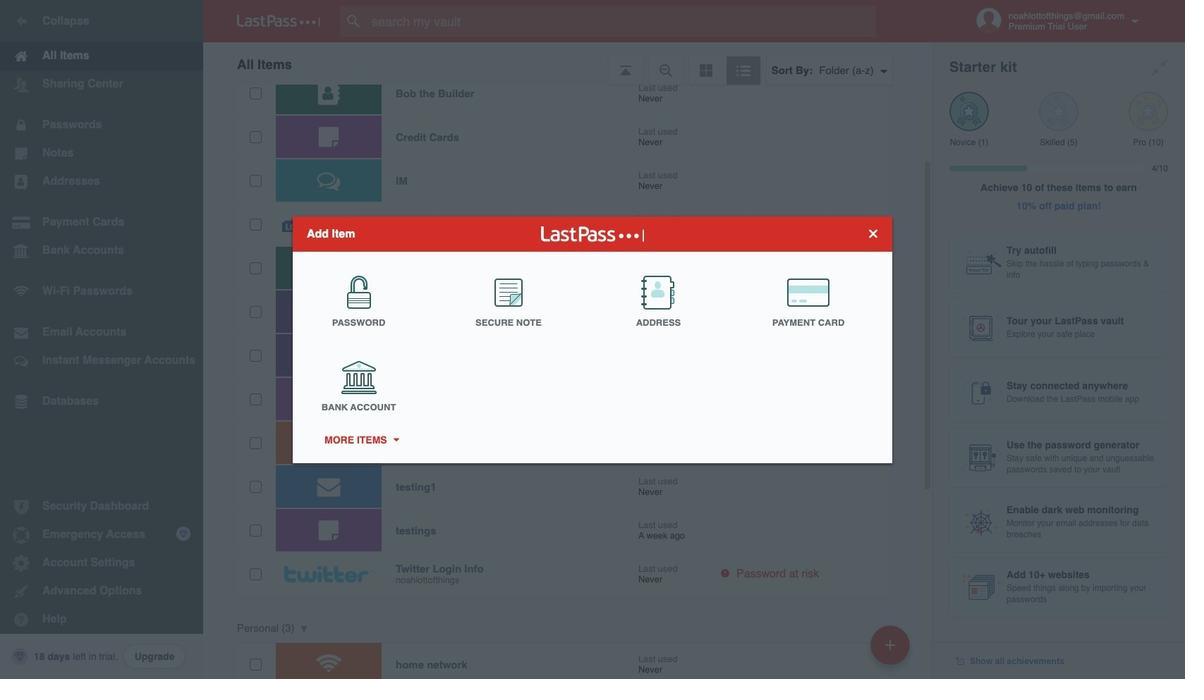 Task type: locate. For each thing, give the bounding box(es) containing it.
dialog
[[293, 216, 893, 463]]

caret right image
[[391, 438, 401, 442]]

search my vault text field
[[340, 6, 904, 37]]

main navigation navigation
[[0, 0, 203, 680]]



Task type: vqa. For each thing, say whether or not it's contained in the screenshot.
New item image
yes



Task type: describe. For each thing, give the bounding box(es) containing it.
Search search field
[[340, 6, 904, 37]]

new item image
[[886, 640, 896, 650]]

lastpass image
[[237, 15, 320, 28]]

new item navigation
[[866, 622, 919, 680]]

vault options navigation
[[203, 42, 933, 85]]



